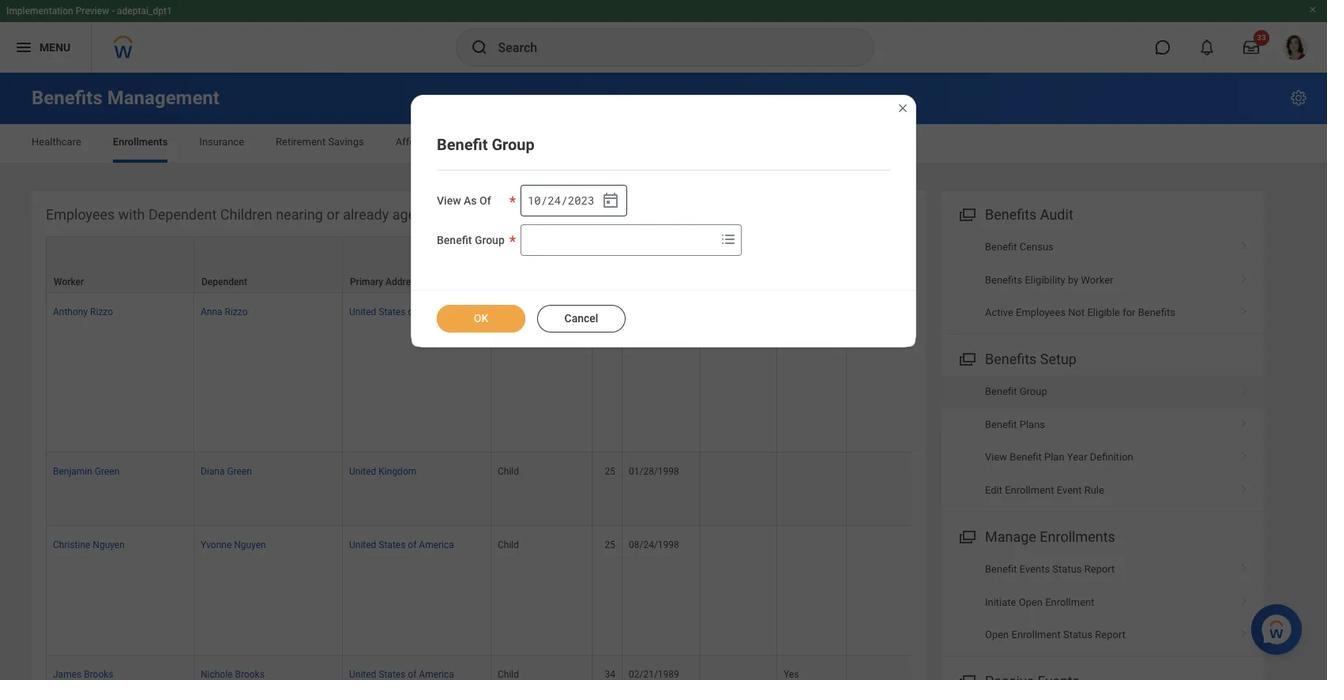 Task type: locate. For each thing, give the bounding box(es) containing it.
0 horizontal spatial enrollments
[[113, 136, 168, 148]]

benefit plans link
[[942, 409, 1265, 441]]

implementation preview -   adeptai_dpt1 banner
[[0, 0, 1328, 73]]

chevron right image for report
[[1235, 624, 1255, 639]]

brooks right nichole
[[235, 669, 265, 680]]

1 horizontal spatial /
[[561, 193, 568, 208]]

full-
[[707, 264, 726, 275]]

0 vertical spatial report
[[1085, 564, 1116, 576]]

3 united states of america link from the top
[[349, 666, 454, 680]]

2 child element from the top
[[498, 463, 519, 477]]

1 vertical spatial list
[[942, 376, 1265, 507]]

25 left 08/24/1998
[[605, 540, 616, 551]]

1 row from the top
[[46, 236, 1151, 293]]

- inside banner
[[112, 6, 115, 17]]

manage
[[986, 529, 1037, 545]]

disabled button
[[778, 237, 847, 293]]

chevron right image inside active employees not eligible for benefits link
[[1235, 301, 1255, 317]]

chevron right image inside edit enrollment event rule link
[[1235, 479, 1255, 495]]

2 states from the top
[[379, 540, 406, 551]]

1 vertical spatial states
[[379, 540, 406, 551]]

1 horizontal spatial nguyen
[[234, 540, 266, 551]]

1 vertical spatial america
[[419, 540, 454, 551]]

rizzo for anthony rizzo
[[90, 307, 113, 318]]

1 brooks from the left
[[84, 669, 113, 680]]

3 child element from the top
[[498, 537, 519, 551]]

profile logan mcneil element
[[1274, 30, 1318, 65]]

25 right cancel
[[605, 307, 616, 318]]

view for view as of
[[437, 194, 461, 207]]

4 united from the top
[[349, 669, 377, 680]]

worker up the anthony
[[54, 277, 84, 288]]

by
[[1069, 274, 1079, 286]]

1 vertical spatial benefit group
[[437, 234, 505, 247]]

child element for 01/28/1998
[[498, 463, 519, 477]]

date right inactive at top
[[890, 277, 910, 288]]

0 vertical spatial menu group image
[[956, 203, 978, 224]]

/ right 10 in the left of the page
[[541, 193, 548, 208]]

2 vertical spatial group
[[1020, 386, 1048, 398]]

view inside the view benefit plan year definition link
[[986, 452, 1008, 463]]

of
[[480, 194, 491, 207]]

benefit group link
[[942, 376, 1265, 409]]

management
[[107, 87, 220, 109]]

0 vertical spatial menu group image
[[956, 526, 978, 547]]

2 vertical spatial benefit group
[[986, 386, 1048, 398]]

healthcare
[[32, 136, 81, 148]]

green for benjamin green
[[95, 466, 120, 477]]

2 vertical spatial 25
[[605, 540, 616, 551]]

chevron right image inside initiate open enrollment link
[[1235, 591, 1255, 607]]

3 america from the top
[[419, 669, 454, 680]]

2 chevron right image from the top
[[1235, 301, 1255, 317]]

1 green from the left
[[95, 466, 120, 477]]

open enrollment status report link
[[942, 619, 1265, 652]]

view up edit
[[986, 452, 1008, 463]]

benefit group
[[437, 135, 535, 154], [437, 234, 505, 247], [986, 386, 1048, 398]]

relationship
[[499, 277, 552, 288]]

states for nguyen
[[379, 540, 406, 551]]

benefit group down as
[[437, 234, 505, 247]]

0 vertical spatial states
[[379, 307, 406, 318]]

of for nichole brooks
[[408, 669, 417, 680]]

3 child from the top
[[498, 540, 519, 551]]

2 vertical spatial united states of america link
[[349, 666, 454, 680]]

diana green
[[201, 466, 252, 477]]

status
[[1053, 564, 1083, 576], [1064, 629, 1093, 641]]

date
[[630, 277, 650, 288], [890, 277, 910, 288]]

0 horizontal spatial nguyen
[[93, 540, 125, 551]]

0 horizontal spatial rizzo
[[90, 307, 113, 318]]

1 child element from the top
[[498, 304, 519, 318]]

worker right by at the top of the page
[[1082, 274, 1114, 286]]

menu group image left benefits setup
[[956, 348, 978, 369]]

employees left with
[[46, 206, 115, 223]]

3 chevron right image from the top
[[1235, 413, 1255, 429]]

of for yvonne nguyen
[[408, 540, 417, 551]]

date right age
[[630, 277, 650, 288]]

benefits right for
[[1139, 307, 1176, 318]]

of
[[652, 277, 661, 288], [408, 307, 417, 318], [408, 540, 417, 551], [408, 669, 417, 680]]

date inside dependent inactive date
[[890, 277, 910, 288]]

menu group image
[[956, 203, 978, 224], [956, 348, 978, 369]]

benefits up active
[[986, 274, 1023, 286]]

0 horizontal spatial date
[[630, 277, 650, 288]]

america for yvonne nguyen
[[419, 540, 454, 551]]

chevron right image inside benefit census link
[[1235, 236, 1255, 251]]

chevron right image
[[1235, 268, 1255, 284], [1235, 381, 1255, 396], [1235, 479, 1255, 495], [1235, 624, 1255, 639]]

birth
[[663, 277, 683, 288]]

1 vertical spatial enrollment
[[1046, 596, 1095, 608]]

1 horizontal spatial green
[[227, 466, 252, 477]]

of for anna rizzo
[[408, 307, 417, 318]]

group right act
[[492, 135, 535, 154]]

tab list inside benefits management main content
[[16, 125, 1312, 163]]

1 vertical spatial 25
[[605, 466, 616, 477]]

chevron right image inside benefit group link
[[1235, 381, 1255, 396]]

34
[[605, 669, 616, 680]]

dependent up inactive at top
[[854, 264, 900, 275]]

eligibility
[[1026, 274, 1066, 286]]

united states of america for yvonne nguyen
[[349, 540, 454, 551]]

benefit up 'view as of'
[[437, 135, 488, 154]]

2 brooks from the left
[[235, 669, 265, 680]]

0 vertical spatial 25
[[605, 307, 616, 318]]

0 vertical spatial employees
[[46, 206, 115, 223]]

open down initiate
[[986, 629, 1010, 641]]

25 for 08/24/1998
[[605, 540, 616, 551]]

1 chevron right image from the top
[[1235, 236, 1255, 251]]

list
[[942, 231, 1265, 329], [942, 376, 1265, 507], [942, 553, 1265, 652]]

enrollments
[[113, 136, 168, 148], [1040, 529, 1116, 545]]

full-time student
[[707, 264, 745, 288]]

america
[[419, 307, 454, 318], [419, 540, 454, 551], [419, 669, 454, 680]]

5 chevron right image from the top
[[1235, 558, 1255, 574]]

manage enrollments
[[986, 529, 1116, 545]]

prompts image
[[719, 230, 738, 249]]

1 vertical spatial report
[[1096, 629, 1126, 641]]

2 chevron right image from the top
[[1235, 381, 1255, 396]]

united inside united kingdom link
[[349, 466, 377, 477]]

1 vertical spatial group
[[475, 234, 505, 247]]

4 chevron right image from the top
[[1235, 446, 1255, 462]]

1 chevron right image from the top
[[1235, 268, 1255, 284]]

edit enrollment event rule link
[[942, 474, 1265, 507]]

employees
[[46, 206, 115, 223], [1017, 307, 1066, 318]]

report up initiate open enrollment link
[[1085, 564, 1116, 576]]

view inside benefit group dialog
[[437, 194, 461, 207]]

with
[[118, 206, 145, 223]]

benefits left setup
[[986, 351, 1037, 368]]

1 list from the top
[[942, 231, 1265, 329]]

list containing benefit events status report
[[942, 553, 1265, 652]]

nearing
[[276, 206, 323, 223]]

status right events
[[1053, 564, 1083, 576]]

1 united states of america link from the top
[[349, 304, 454, 318]]

1 vertical spatial united states of america
[[349, 540, 454, 551]]

green right diana
[[227, 466, 252, 477]]

report for open enrollment status report
[[1096, 629, 1126, 641]]

america for nichole brooks
[[419, 669, 454, 680]]

0 horizontal spatial view
[[437, 194, 461, 207]]

chevron right image for worker
[[1235, 268, 1255, 284]]

view left as
[[437, 194, 461, 207]]

1 horizontal spatial rizzo
[[225, 307, 248, 318]]

country
[[429, 277, 462, 288]]

1 nguyen from the left
[[93, 540, 125, 551]]

menu group image
[[956, 526, 978, 547], [956, 671, 978, 681]]

1 horizontal spatial enrollments
[[1040, 529, 1116, 545]]

benefits setup
[[986, 351, 1077, 368]]

0 vertical spatial united states of america link
[[349, 304, 454, 318]]

benefit left the "plan"
[[1010, 452, 1042, 463]]

3 row from the top
[[46, 453, 1151, 527]]

2 list from the top
[[942, 376, 1265, 507]]

1 vertical spatial status
[[1064, 629, 1093, 641]]

2 vertical spatial enrollment
[[1012, 629, 1061, 641]]

group down benefits setup
[[1020, 386, 1048, 398]]

0 vertical spatial group
[[492, 135, 535, 154]]

rule
[[1085, 484, 1105, 496]]

1 united from the top
[[349, 307, 377, 318]]

1 vertical spatial view
[[986, 452, 1008, 463]]

chevron right image inside the view benefit plan year definition link
[[1235, 446, 1255, 462]]

6 chevron right image from the top
[[1235, 591, 1255, 607]]

2 rizzo from the left
[[225, 307, 248, 318]]

united for nguyen
[[349, 540, 377, 551]]

james brooks link
[[53, 666, 113, 680]]

benefit group up 'of'
[[437, 135, 535, 154]]

dependent button
[[194, 237, 342, 293]]

- right preview
[[112, 6, 115, 17]]

dependent for dependent inactive date
[[854, 264, 900, 275]]

definition
[[1091, 452, 1134, 463]]

united kingdom
[[349, 466, 417, 477]]

25 for 01/28/1998
[[605, 466, 616, 477]]

benefit up initiate
[[986, 564, 1018, 576]]

chevron right image inside benefit plans link
[[1235, 413, 1255, 429]]

1 vertical spatial dependent
[[854, 264, 900, 275]]

employees with dependent children nearing or already age 26 element
[[32, 191, 1151, 681]]

2 25 from the top
[[605, 466, 616, 477]]

list containing benefit group
[[942, 376, 1265, 507]]

2 menu group image from the top
[[956, 348, 978, 369]]

/
[[541, 193, 548, 208], [561, 193, 568, 208]]

active employees not eligible for benefits link
[[942, 296, 1265, 329]]

3 united from the top
[[349, 540, 377, 551]]

2 date from the left
[[890, 277, 910, 288]]

1 vertical spatial menu group image
[[956, 671, 978, 681]]

states for rizzo
[[379, 307, 406, 318]]

rizzo right anna
[[225, 307, 248, 318]]

close environment banner image
[[1309, 5, 1318, 14]]

nguyen for yvonne nguyen
[[234, 540, 266, 551]]

benefit group dialog
[[411, 95, 917, 348]]

nguyen
[[93, 540, 125, 551], [234, 540, 266, 551]]

green
[[95, 466, 120, 477], [227, 466, 252, 477]]

dependent right with
[[149, 206, 217, 223]]

4 row from the top
[[46, 527, 1151, 656]]

3 united states of america from the top
[[349, 669, 454, 680]]

united
[[349, 307, 377, 318], [349, 466, 377, 477], [349, 540, 377, 551], [349, 669, 377, 680]]

2 united from the top
[[349, 466, 377, 477]]

benefit up 'benefit plans'
[[986, 386, 1018, 398]]

benefit census
[[986, 241, 1054, 253]]

3 list from the top
[[942, 553, 1265, 652]]

dependent inside dependent inactive date
[[854, 264, 900, 275]]

benefits up the benefit census
[[986, 206, 1037, 223]]

yvonne nguyen link
[[201, 537, 266, 551]]

enrollment up open enrollment status report at the bottom right of page
[[1046, 596, 1095, 608]]

james brooks
[[53, 669, 113, 680]]

ok
[[474, 312, 489, 325]]

0 vertical spatial enrollment
[[1006, 484, 1055, 496]]

brooks for james brooks
[[84, 669, 113, 680]]

child element for 02/21/1989
[[498, 666, 519, 680]]

united for rizzo
[[349, 307, 377, 318]]

1 vertical spatial menu group image
[[956, 348, 978, 369]]

child for 01/28/1998
[[498, 466, 519, 477]]

active
[[986, 307, 1014, 318]]

cell
[[623, 293, 700, 453], [700, 293, 778, 453], [778, 293, 847, 453], [847, 293, 925, 453], [700, 453, 778, 527], [778, 453, 847, 527], [847, 453, 925, 527], [700, 527, 778, 656], [778, 527, 847, 656], [847, 527, 925, 656], [700, 656, 778, 681], [847, 656, 925, 681]]

-
[[112, 6, 115, 17], [423, 277, 426, 288]]

benefits up healthcare
[[32, 87, 103, 109]]

1 america from the top
[[419, 307, 454, 318]]

0 vertical spatial view
[[437, 194, 461, 207]]

2 united states of america from the top
[[349, 540, 454, 551]]

united states of america link
[[349, 304, 454, 318], [349, 537, 454, 551], [349, 666, 454, 680]]

retirement savings
[[276, 136, 364, 148]]

employees down 'eligibility' at top
[[1017, 307, 1066, 318]]

0 vertical spatial -
[[112, 6, 115, 17]]

relationship button
[[492, 237, 592, 293]]

25
[[605, 307, 616, 318], [605, 466, 616, 477], [605, 540, 616, 551]]

list for setup
[[942, 376, 1265, 507]]

1 states from the top
[[379, 307, 406, 318]]

enrollments up benefit events status report link on the bottom of the page
[[1040, 529, 1116, 545]]

3 chevron right image from the top
[[1235, 479, 1255, 495]]

0 horizontal spatial /
[[541, 193, 548, 208]]

benefits audit
[[986, 206, 1074, 223]]

0 vertical spatial enrollments
[[113, 136, 168, 148]]

rizzo right the anthony
[[90, 307, 113, 318]]

4 child from the top
[[498, 669, 519, 680]]

1 vertical spatial employees
[[1017, 307, 1066, 318]]

25 left the 01/28/1998
[[605, 466, 616, 477]]

list containing benefit census
[[942, 231, 1265, 329]]

1 menu group image from the top
[[956, 203, 978, 224]]

list for audit
[[942, 231, 1265, 329]]

yes
[[784, 669, 799, 680]]

savings
[[328, 136, 364, 148]]

nguyen right yvonne
[[234, 540, 266, 551]]

group
[[492, 135, 535, 154], [475, 234, 505, 247], [1020, 386, 1048, 398]]

0 vertical spatial america
[[419, 307, 454, 318]]

2 nguyen from the left
[[234, 540, 266, 551]]

chevron right image inside open enrollment status report link
[[1235, 624, 1255, 639]]

10
[[528, 193, 541, 208]]

benjamin green link
[[53, 463, 120, 477]]

row
[[46, 236, 1151, 293], [46, 293, 1151, 453], [46, 453, 1151, 527], [46, 527, 1151, 656], [46, 656, 1151, 681]]

group down 'of'
[[475, 234, 505, 247]]

tab list
[[16, 125, 1312, 163]]

0 horizontal spatial green
[[95, 466, 120, 477]]

benefits management main content
[[0, 73, 1328, 681]]

primary address - country button
[[343, 237, 491, 293]]

james
[[53, 669, 82, 680]]

01/28/1998
[[629, 466, 680, 477]]

nichole brooks link
[[201, 666, 265, 680]]

benefit left plans
[[986, 419, 1018, 431]]

enrollment right edit
[[1006, 484, 1055, 496]]

/ right 24 at the top left of page
[[561, 193, 568, 208]]

2 green from the left
[[227, 466, 252, 477]]

0 vertical spatial list
[[942, 231, 1265, 329]]

for
[[1123, 307, 1136, 318]]

enrollments down benefits management
[[113, 136, 168, 148]]

08/24/1998
[[629, 540, 680, 551]]

5 row from the top
[[46, 656, 1151, 681]]

employees with dependent children nearing or already age 26
[[46, 206, 435, 223]]

menu group image for benefits audit
[[956, 203, 978, 224]]

0 horizontal spatial open
[[986, 629, 1010, 641]]

1 horizontal spatial -
[[423, 277, 426, 288]]

Benefit Group field
[[522, 226, 716, 255]]

2 vertical spatial states
[[379, 669, 406, 680]]

2 vertical spatial dependent
[[202, 277, 247, 288]]

0 horizontal spatial -
[[112, 6, 115, 17]]

tab list containing healthcare
[[16, 125, 1312, 163]]

child element
[[498, 304, 519, 318], [498, 463, 519, 477], [498, 537, 519, 551], [498, 666, 519, 680]]

2 child from the top
[[498, 466, 519, 477]]

- left country
[[423, 277, 426, 288]]

dependent
[[149, 206, 217, 223], [854, 264, 900, 275], [202, 277, 247, 288]]

active employees not eligible for benefits
[[986, 307, 1176, 318]]

1 horizontal spatial brooks
[[235, 669, 265, 680]]

1 vertical spatial united states of america link
[[349, 537, 454, 551]]

report
[[1085, 564, 1116, 576], [1096, 629, 1126, 641]]

0 vertical spatial status
[[1053, 564, 1083, 576]]

2 vertical spatial list
[[942, 553, 1265, 652]]

1 horizontal spatial open
[[1019, 596, 1043, 608]]

edit enrollment event rule
[[986, 484, 1105, 496]]

0 horizontal spatial worker
[[54, 277, 84, 288]]

nguyen right christine at the left bottom of the page
[[93, 540, 125, 551]]

0 horizontal spatial brooks
[[84, 669, 113, 680]]

menu group image left benefits audit
[[956, 203, 978, 224]]

enrollment down initiate open enrollment
[[1012, 629, 1061, 641]]

2 vertical spatial america
[[419, 669, 454, 680]]

1 vertical spatial -
[[423, 277, 426, 288]]

benefit inside list item
[[986, 386, 1018, 398]]

united states of america link for yvonne nguyen
[[349, 537, 454, 551]]

2 row from the top
[[46, 293, 1151, 453]]

chevron right image inside benefits eligibility by worker link
[[1235, 268, 1255, 284]]

child for 02/21/1989
[[498, 669, 519, 680]]

2 united states of america link from the top
[[349, 537, 454, 551]]

3 25 from the top
[[605, 540, 616, 551]]

green right benjamin
[[95, 466, 120, 477]]

0 vertical spatial united states of america
[[349, 307, 454, 318]]

- inside popup button
[[423, 277, 426, 288]]

dependent up anna rizzo link
[[202, 277, 247, 288]]

1 horizontal spatial date
[[890, 277, 910, 288]]

2 america from the top
[[419, 540, 454, 551]]

2 vertical spatial united states of america
[[349, 669, 454, 680]]

not
[[1069, 307, 1085, 318]]

4 chevron right image from the top
[[1235, 624, 1255, 639]]

christine nguyen
[[53, 540, 125, 551]]

1 united states of america from the top
[[349, 307, 454, 318]]

benefit group up 'benefit plans'
[[986, 386, 1048, 398]]

initiate open enrollment
[[986, 596, 1095, 608]]

status down initiate open enrollment link
[[1064, 629, 1093, 641]]

report down initiate open enrollment link
[[1096, 629, 1126, 641]]

chevron right image
[[1235, 236, 1255, 251], [1235, 301, 1255, 317], [1235, 413, 1255, 429], [1235, 446, 1255, 462], [1235, 558, 1255, 574], [1235, 591, 1255, 607]]

chevron right image inside benefit events status report link
[[1235, 558, 1255, 574]]

1 horizontal spatial view
[[986, 452, 1008, 463]]

open right initiate
[[1019, 596, 1043, 608]]

4 child element from the top
[[498, 666, 519, 680]]

worker
[[1082, 274, 1114, 286], [54, 277, 84, 288]]

0 vertical spatial benefit group
[[437, 135, 535, 154]]

1 rizzo from the left
[[90, 307, 113, 318]]

eligible
[[1088, 307, 1121, 318]]

age
[[393, 206, 416, 223]]

brooks right james
[[84, 669, 113, 680]]

3 states from the top
[[379, 669, 406, 680]]



Task type: describe. For each thing, give the bounding box(es) containing it.
united states of america link for nichole brooks
[[349, 666, 454, 680]]

act
[[470, 136, 486, 148]]

0 vertical spatial open
[[1019, 596, 1043, 608]]

dependent inactive date
[[854, 264, 910, 288]]

anna rizzo link
[[201, 304, 248, 318]]

retirement
[[276, 136, 326, 148]]

yvonne nguyen
[[201, 540, 266, 551]]

benefit plans
[[986, 419, 1046, 431]]

united states of america for anna rizzo
[[349, 307, 454, 318]]

cancel
[[565, 312, 599, 325]]

benefits eligibility by worker
[[986, 274, 1114, 286]]

1 horizontal spatial employees
[[1017, 307, 1066, 318]]

0 horizontal spatial employees
[[46, 206, 115, 223]]

disabled
[[785, 277, 822, 288]]

view as of group
[[521, 185, 627, 217]]

anna
[[201, 307, 223, 318]]

benefit group list item
[[942, 376, 1265, 409]]

1 child from the top
[[498, 307, 519, 318]]

dependent inactive date button
[[847, 237, 924, 293]]

child element for 08/24/1998
[[498, 537, 519, 551]]

full-time student button
[[700, 237, 777, 293]]

row containing christine nguyen
[[46, 527, 1151, 656]]

2 menu group image from the top
[[956, 671, 978, 681]]

initiate
[[986, 596, 1017, 608]]

united for brooks
[[349, 669, 377, 680]]

1 vertical spatial enrollments
[[1040, 529, 1116, 545]]

green for diana green
[[227, 466, 252, 477]]

calendar image
[[601, 191, 620, 210]]

benefits for benefits management
[[32, 87, 103, 109]]

worker inside popup button
[[54, 277, 84, 288]]

as
[[464, 194, 477, 207]]

anthony rizzo
[[53, 307, 113, 318]]

search image
[[470, 38, 489, 57]]

initiate open enrollment link
[[942, 586, 1265, 619]]

0 vertical spatial dependent
[[149, 206, 217, 223]]

states for brooks
[[379, 669, 406, 680]]

of inside date of birth popup button
[[652, 277, 661, 288]]

configure this page image
[[1290, 89, 1309, 108]]

menu group image for benefits setup
[[956, 348, 978, 369]]

- for preview
[[112, 6, 115, 17]]

implementation preview -   adeptai_dpt1
[[6, 6, 172, 17]]

anthony
[[53, 307, 88, 318]]

affordable
[[396, 136, 444, 148]]

group inside list item
[[1020, 386, 1048, 398]]

primary
[[350, 277, 383, 288]]

chevron right image for benefit plans
[[1235, 413, 1255, 429]]

christine
[[53, 540, 90, 551]]

1 date from the left
[[630, 277, 650, 288]]

yvonne
[[201, 540, 232, 551]]

chevron right image for benefit census
[[1235, 236, 1255, 251]]

close view compensation review calculation table image
[[897, 102, 910, 115]]

benjamin
[[53, 466, 92, 477]]

care
[[446, 136, 468, 148]]

report for benefit events status report
[[1085, 564, 1116, 576]]

anna rizzo
[[201, 307, 248, 318]]

benefit down 'view as of'
[[437, 234, 472, 247]]

kingdom
[[379, 466, 417, 477]]

christine nguyen link
[[53, 537, 125, 551]]

dependent for dependent
[[202, 277, 247, 288]]

10 / 24 / 2023
[[528, 193, 595, 208]]

united for green
[[349, 466, 377, 477]]

audit
[[1041, 206, 1074, 223]]

chevron right image for view benefit plan year definition
[[1235, 446, 1255, 462]]

view for view benefit plan year definition
[[986, 452, 1008, 463]]

implementation
[[6, 6, 73, 17]]

benefits eligibility by worker link
[[942, 264, 1265, 296]]

chevron right image for active employees not eligible for benefits
[[1235, 301, 1255, 317]]

row containing james brooks
[[46, 656, 1151, 681]]

2 / from the left
[[561, 193, 568, 208]]

view as of
[[437, 194, 491, 207]]

enrollment for status
[[1012, 629, 1061, 641]]

benjamin green
[[53, 466, 120, 477]]

united states of america for nichole brooks
[[349, 669, 454, 680]]

enrollment for event
[[1006, 484, 1055, 496]]

event
[[1057, 484, 1082, 496]]

benefit events status report link
[[942, 553, 1265, 586]]

worker button
[[47, 237, 194, 293]]

nichole
[[201, 669, 233, 680]]

setup
[[1041, 351, 1077, 368]]

address
[[386, 277, 421, 288]]

1 / from the left
[[541, 193, 548, 208]]

america for anna rizzo
[[419, 307, 454, 318]]

view benefit plan year definition link
[[942, 441, 1265, 474]]

preview
[[76, 6, 109, 17]]

inbox large image
[[1244, 40, 1260, 55]]

1 25 from the top
[[605, 307, 616, 318]]

benefits for benefits eligibility by worker
[[986, 274, 1023, 286]]

age
[[598, 277, 615, 288]]

rizzo for anna rizzo
[[225, 307, 248, 318]]

plans
[[1020, 419, 1046, 431]]

anthony rizzo link
[[53, 304, 113, 318]]

- for address
[[423, 277, 426, 288]]

inactive
[[854, 277, 888, 288]]

insurance
[[199, 136, 244, 148]]

1 vertical spatial open
[[986, 629, 1010, 641]]

chevron right image for rule
[[1235, 479, 1255, 495]]

brooks for nichole brooks
[[235, 669, 265, 680]]

nguyen for christine nguyen
[[93, 540, 125, 551]]

1 horizontal spatial worker
[[1082, 274, 1114, 286]]

chevron right image for benefit events status report
[[1235, 558, 1255, 574]]

02/21/1989
[[629, 669, 680, 680]]

nichole brooks
[[201, 669, 265, 680]]

benefit left census
[[986, 241, 1018, 253]]

row containing anthony rizzo
[[46, 293, 1151, 453]]

1 menu group image from the top
[[956, 526, 978, 547]]

row containing benjamin green
[[46, 453, 1151, 527]]

benefit events status report
[[986, 564, 1116, 576]]

primary address - country
[[350, 277, 462, 288]]

chevron right image for initiate open enrollment
[[1235, 591, 1255, 607]]

child for 08/24/1998
[[498, 540, 519, 551]]

cancel button
[[538, 305, 626, 333]]

date of birth
[[630, 277, 683, 288]]

26
[[419, 206, 435, 223]]

notifications large image
[[1200, 40, 1216, 55]]

list for enrollments
[[942, 553, 1265, 652]]

date of birth button
[[623, 237, 700, 293]]

affordable care act
[[396, 136, 486, 148]]

status for enrollment
[[1064, 629, 1093, 641]]

year
[[1068, 452, 1088, 463]]

2023
[[568, 193, 595, 208]]

children
[[220, 206, 272, 223]]

ok button
[[437, 305, 526, 333]]

benefit group inside benefit group link
[[986, 386, 1048, 398]]

benefits for benefits setup
[[986, 351, 1037, 368]]

events
[[1020, 564, 1051, 576]]

united states of america link for anna rizzo
[[349, 304, 454, 318]]

united kingdom link
[[349, 463, 417, 477]]

status for events
[[1053, 564, 1083, 576]]

row containing full-time student
[[46, 236, 1151, 293]]

census
[[1020, 241, 1054, 253]]

diana
[[201, 466, 225, 477]]

or
[[327, 206, 340, 223]]

benefits for benefits audit
[[986, 206, 1037, 223]]



Task type: vqa. For each thing, say whether or not it's contained in the screenshot.
1st America from the bottom
yes



